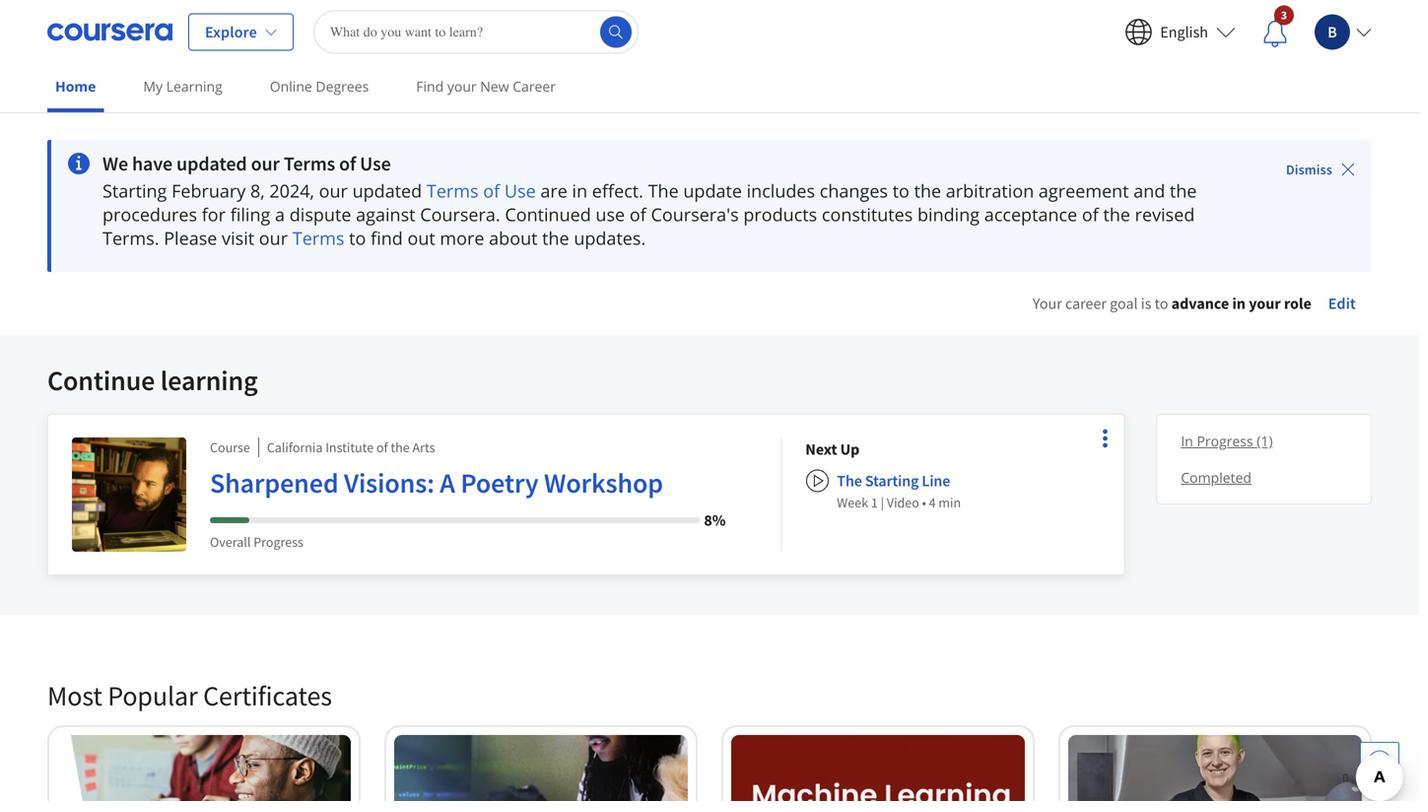 Task type: locate. For each thing, give the bounding box(es) containing it.
in progress (1) link
[[1174, 423, 1356, 459]]

terms
[[284, 151, 335, 176], [427, 179, 479, 203], [293, 226, 345, 250]]

to inside the are in effect. the update includes changes to the arbitration agreement and the procedures for filing a dispute against coursera. continued use of coursera's products constitutes binding acceptance of the revised terms. please visit our
[[893, 179, 910, 203]]

updated up "february"
[[177, 151, 247, 176]]

0 horizontal spatial updated
[[177, 151, 247, 176]]

0 vertical spatial to
[[893, 179, 910, 203]]

and
[[1134, 179, 1166, 203]]

1 vertical spatial starting
[[866, 471, 919, 491]]

edit region
[[716, 319, 1357, 484]]

0 vertical spatial use
[[360, 151, 391, 176]]

2 vertical spatial our
[[259, 226, 288, 250]]

0 horizontal spatial progress
[[254, 533, 304, 551]]

to right "is"
[[1155, 294, 1169, 314]]

2 vertical spatial terms
[[293, 226, 345, 250]]

0 vertical spatial the
[[648, 179, 679, 203]]

0 vertical spatial your
[[447, 77, 477, 96]]

coursera.
[[420, 203, 501, 227]]

degrees
[[316, 77, 369, 96]]

your career goal is to advance in your role
[[1033, 294, 1312, 314]]

products
[[744, 203, 818, 227]]

use up against
[[360, 151, 391, 176]]

What do you want to learn? text field
[[313, 10, 639, 54]]

next up
[[806, 440, 860, 459]]

updates.
[[574, 226, 646, 250]]

our
[[251, 151, 280, 176], [319, 179, 348, 203], [259, 226, 288, 250]]

completed
[[1182, 468, 1252, 487]]

starting up |
[[866, 471, 919, 491]]

your left role
[[1250, 294, 1282, 314]]

the down information: we have updated our terms of use "element"
[[648, 179, 679, 203]]

the
[[915, 179, 942, 203], [1170, 179, 1198, 203], [1104, 203, 1131, 227], [542, 226, 570, 250], [391, 439, 410, 457]]

1 vertical spatial progress
[[254, 533, 304, 551]]

your right "find"
[[447, 77, 477, 96]]

institute
[[326, 439, 374, 457]]

0 vertical spatial in
[[572, 179, 588, 203]]

use left are
[[505, 179, 536, 203]]

the left arbitration
[[915, 179, 942, 203]]

0 vertical spatial terms
[[284, 151, 335, 176]]

0 horizontal spatial use
[[360, 151, 391, 176]]

1 vertical spatial to
[[349, 226, 366, 250]]

0 vertical spatial starting
[[103, 179, 167, 203]]

our right 2024,
[[319, 179, 348, 203]]

is
[[1142, 294, 1152, 314]]

in right are
[[572, 179, 588, 203]]

advance
[[1172, 294, 1230, 314]]

are
[[541, 179, 568, 203]]

more
[[440, 226, 485, 250]]

updated up "find"
[[353, 179, 422, 203]]

explore
[[205, 22, 257, 42]]

career
[[513, 77, 556, 96]]

0 vertical spatial updated
[[177, 151, 247, 176]]

2 horizontal spatial to
[[1155, 294, 1169, 314]]

the up week
[[837, 471, 863, 491]]

starting inside we have updated our terms of use element
[[103, 179, 167, 203]]

the inside the are in effect. the update includes changes to the arbitration agreement and the procedures for filing a dispute against coursera. continued use of coursera's products constitutes binding acceptance of the revised terms. please visit our
[[648, 179, 679, 203]]

1 horizontal spatial updated
[[353, 179, 422, 203]]

progress
[[1197, 432, 1254, 451], [254, 533, 304, 551]]

in
[[572, 179, 588, 203], [1233, 294, 1246, 314]]

None search field
[[313, 10, 639, 54]]

week
[[837, 494, 869, 512]]

information: we have updated our terms of use element
[[103, 151, 1232, 176]]

in inside the are in effect. the update includes changes to the arbitration agreement and the procedures for filing a dispute against coursera. continued use of coursera's products constitutes binding acceptance of the revised terms. please visit our
[[572, 179, 588, 203]]

1 horizontal spatial the
[[837, 471, 863, 491]]

1 horizontal spatial starting
[[866, 471, 919, 491]]

terms up more
[[427, 179, 479, 203]]

to
[[893, 179, 910, 203], [349, 226, 366, 250], [1155, 294, 1169, 314]]

progress for overall
[[254, 533, 304, 551]]

revised
[[1136, 203, 1195, 227]]

a
[[440, 466, 455, 500]]

0 horizontal spatial in
[[572, 179, 588, 203]]

of up 'about'
[[483, 179, 500, 203]]

coursera's
[[651, 203, 739, 227]]

terms right a at the left of page
[[293, 226, 345, 250]]

to right changes at the top right of page
[[893, 179, 910, 203]]

the starting line week 1 | video • 4 min
[[837, 471, 962, 512]]

of
[[339, 151, 356, 176], [483, 179, 500, 203], [630, 203, 647, 227], [1082, 203, 1099, 227], [377, 439, 388, 457]]

help center image
[[1369, 750, 1392, 774]]

updated
[[177, 151, 247, 176], [353, 179, 422, 203]]

our up '8,'
[[251, 151, 280, 176]]

arts
[[413, 439, 435, 457]]

starting february 8, 2024, our updated terms of use
[[103, 179, 536, 203]]

0 horizontal spatial your
[[447, 77, 477, 96]]

your
[[1033, 294, 1063, 314]]

1 horizontal spatial progress
[[1197, 432, 1254, 451]]

1 horizontal spatial to
[[893, 179, 910, 203]]

1 horizontal spatial your
[[1250, 294, 1282, 314]]

please
[[164, 226, 217, 250]]

of right acceptance
[[1082, 203, 1099, 227]]

starting down have
[[103, 179, 167, 203]]

progress up completed
[[1197, 432, 1254, 451]]

0 horizontal spatial starting
[[103, 179, 167, 203]]

effect.
[[592, 179, 644, 203]]

for
[[202, 203, 226, 227]]

our right visit
[[259, 226, 288, 250]]

procedures
[[103, 203, 197, 227]]

overall progress
[[210, 533, 304, 551]]

progress right overall
[[254, 533, 304, 551]]

1 horizontal spatial in
[[1233, 294, 1246, 314]]

english button
[[1114, 6, 1248, 58]]

1 horizontal spatial use
[[505, 179, 536, 203]]

1 vertical spatial the
[[837, 471, 863, 491]]

in right the advance
[[1233, 294, 1246, 314]]

0 horizontal spatial the
[[648, 179, 679, 203]]

starting
[[103, 179, 167, 203], [866, 471, 919, 491]]

terms to find out more about the updates.
[[293, 226, 646, 250]]

starting inside the starting line week 1 | video • 4 min
[[866, 471, 919, 491]]

dispute
[[290, 203, 351, 227]]

against
[[356, 203, 416, 227]]

my learning link
[[135, 64, 230, 108]]

2 vertical spatial to
[[1155, 294, 1169, 314]]

edit button
[[1329, 288, 1357, 319]]

coursera image
[[47, 16, 173, 48]]

b button
[[1304, 2, 1373, 62]]

the
[[648, 179, 679, 203], [837, 471, 863, 491]]

terms up starting february 8, 2024, our updated terms of use
[[284, 151, 335, 176]]

0 vertical spatial progress
[[1197, 432, 1254, 451]]

to left "find"
[[349, 226, 366, 250]]

online degrees
[[270, 77, 369, 96]]

filing
[[230, 203, 271, 227]]

more option for sharpened visions: a poetry workshop image
[[1092, 425, 1119, 453]]

home link
[[47, 64, 104, 112]]

1 vertical spatial your
[[1250, 294, 1282, 314]]



Task type: describe. For each thing, give the bounding box(es) containing it.
3 button
[[1248, 4, 1304, 60]]

february
[[172, 179, 246, 203]]

edit
[[1329, 294, 1357, 314]]

poetry
[[461, 466, 539, 500]]

the inside the starting line week 1 | video • 4 min
[[837, 471, 863, 491]]

continue
[[47, 363, 155, 398]]

0 horizontal spatial to
[[349, 226, 366, 250]]

binding
[[918, 203, 980, 227]]

sharpened visions: a poetry workshop
[[210, 466, 664, 500]]

find your new career
[[416, 77, 556, 96]]

workshop
[[544, 466, 664, 500]]

we have updated our terms of use
[[103, 151, 391, 176]]

new
[[480, 77, 509, 96]]

sharpened visions: a poetry workshop image
[[72, 438, 186, 552]]

online
[[270, 77, 312, 96]]

most popular certificates collection element
[[35, 647, 1384, 802]]

sharpened visions: a poetry workshop link
[[210, 465, 726, 509]]

we have updated our terms of use element
[[47, 140, 1373, 272]]

1 vertical spatial terms
[[427, 179, 479, 203]]

out
[[408, 226, 436, 250]]

we
[[103, 151, 128, 176]]

of right use
[[630, 203, 647, 227]]

the left arts
[[391, 439, 410, 457]]

in progress (1)
[[1182, 432, 1274, 451]]

progress for in
[[1197, 432, 1254, 451]]

constitutes
[[822, 203, 913, 227]]

our inside the are in effect. the update includes changes to the arbitration agreement and the procedures for filing a dispute against coursera. continued use of coursera's products constitutes binding acceptance of the revised terms. please visit our
[[259, 226, 288, 250]]

find your new career link
[[408, 64, 564, 108]]

dismiss
[[1287, 161, 1333, 178]]

min
[[939, 494, 962, 512]]

role
[[1285, 294, 1312, 314]]

2024,
[[270, 179, 315, 203]]

visit
[[222, 226, 255, 250]]

online degrees link
[[262, 64, 377, 108]]

8%
[[704, 511, 726, 530]]

1
[[872, 494, 878, 512]]

8,
[[250, 179, 265, 203]]

a
[[275, 203, 285, 227]]

most popular certificates
[[47, 679, 332, 713]]

1 vertical spatial in
[[1233, 294, 1246, 314]]

agreement
[[1039, 179, 1130, 203]]

find
[[371, 226, 403, 250]]

the left and
[[1104, 203, 1131, 227]]

next
[[806, 440, 838, 459]]

goal
[[1110, 294, 1138, 314]]

line
[[922, 471, 951, 491]]

sharpened
[[210, 466, 339, 500]]

terms of use link
[[427, 179, 536, 203]]

4
[[929, 494, 936, 512]]

b
[[1328, 22, 1338, 42]]

my learning
[[143, 77, 223, 96]]

dismiss button
[[1279, 152, 1365, 187]]

in
[[1182, 432, 1194, 451]]

continue learning
[[47, 363, 258, 398]]

explore button
[[188, 13, 294, 51]]

the right and
[[1170, 179, 1198, 203]]

have
[[132, 151, 173, 176]]

up
[[841, 440, 860, 459]]

1 vertical spatial use
[[505, 179, 536, 203]]

use
[[596, 203, 625, 227]]

most
[[47, 679, 102, 713]]

my
[[143, 77, 163, 96]]

of right institute
[[377, 439, 388, 457]]

find
[[416, 77, 444, 96]]

changes
[[820, 179, 888, 203]]

course
[[210, 439, 250, 457]]

the right 'about'
[[542, 226, 570, 250]]

terms.
[[103, 226, 159, 250]]

english
[[1161, 22, 1209, 42]]

video
[[887, 494, 920, 512]]

home
[[55, 77, 96, 96]]

about
[[489, 226, 538, 250]]

career
[[1066, 294, 1107, 314]]

1 vertical spatial updated
[[353, 179, 422, 203]]

popular
[[108, 679, 198, 713]]

certificates
[[203, 679, 332, 713]]

update
[[684, 179, 742, 203]]

of up starting february 8, 2024, our updated terms of use
[[339, 151, 356, 176]]

•
[[923, 494, 927, 512]]

overall
[[210, 533, 251, 551]]

are in effect. the update includes changes to the arbitration agreement and the procedures for filing a dispute against coursera. continued use of coursera's products constitutes binding acceptance of the revised terms. please visit our
[[103, 179, 1198, 250]]

arbitration
[[946, 179, 1035, 203]]

3
[[1282, 7, 1288, 23]]

(1)
[[1257, 432, 1274, 451]]

0 vertical spatial our
[[251, 151, 280, 176]]

learning
[[166, 77, 223, 96]]

acceptance
[[985, 203, 1078, 227]]

continued
[[505, 203, 591, 227]]

learning
[[160, 363, 258, 398]]

terms link
[[293, 226, 345, 250]]

completed link
[[1174, 459, 1356, 496]]

includes
[[747, 179, 816, 203]]

visions:
[[344, 466, 435, 500]]

california
[[267, 439, 323, 457]]

1 vertical spatial our
[[319, 179, 348, 203]]



Task type: vqa. For each thing, say whether or not it's contained in the screenshot.
Robinson
no



